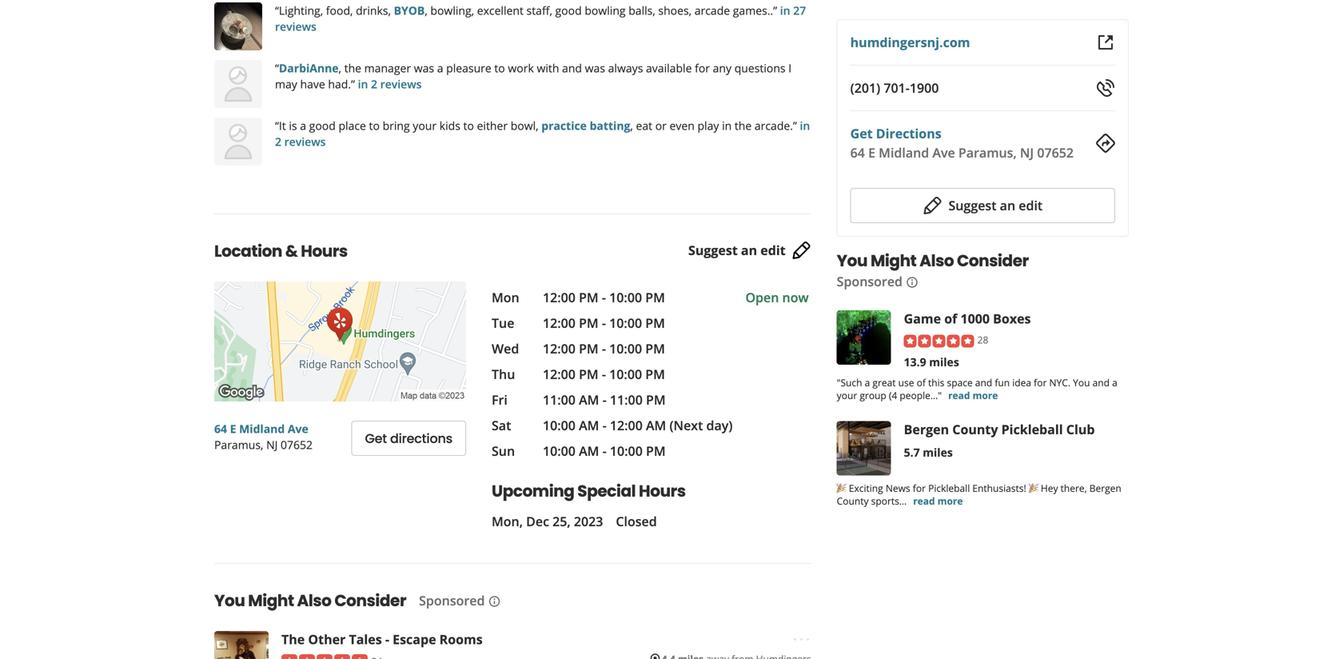 Task type: locate. For each thing, give the bounding box(es) containing it.
12:00 pm - 10:00 pm for tue
[[543, 314, 665, 332]]

in 2 reviews button
[[355, 76, 422, 92], [275, 118, 811, 149]]

, up the had.
[[339, 60, 342, 76]]

get directions link
[[851, 125, 942, 142]]

" up the may
[[275, 60, 279, 76]]

1 horizontal spatial edit
[[1019, 197, 1043, 214]]

1 vertical spatial read
[[914, 494, 936, 507]]

1 horizontal spatial sponsored
[[837, 273, 903, 290]]

0 vertical spatial e
[[869, 144, 876, 161]]

your
[[413, 118, 437, 133], [837, 389, 858, 402]]

read for bergen county pickleball club
[[914, 494, 936, 507]]

a left 'great'
[[865, 376, 870, 389]]

5 star rating image
[[904, 335, 975, 347], [282, 654, 368, 659]]

07652 inside 64 e midland ave paramus, nj 07652
[[281, 437, 313, 452]]

1 vertical spatial of
[[917, 376, 926, 389]]

read right news
[[914, 494, 936, 507]]

1 " from the top
[[275, 3, 279, 18]]

use
[[899, 376, 915, 389]]

reviews inside in 2 reviews
[[284, 134, 326, 149]]

even
[[670, 118, 695, 133]]

am for 10:00
[[579, 442, 599, 460]]

county down "such a great use of this space and fun idea for nyc. you and a your group (4 people…"
[[953, 421, 999, 438]]

nyc.
[[1050, 376, 1071, 389]]

pickleball down the idea
[[1002, 421, 1063, 438]]

12:00 right tue
[[543, 314, 576, 332]]

and left the fun
[[976, 376, 993, 389]]

of inside "such a great use of this space and fun idea for nyc. you and a your group (4 people…"
[[917, 376, 926, 389]]

read
[[949, 389, 971, 402], [914, 494, 936, 507]]

12:00 right 'mon'
[[543, 289, 576, 306]]

0 vertical spatial sponsored
[[837, 273, 903, 290]]

either
[[477, 118, 508, 133]]

0 vertical spatial hours
[[301, 240, 348, 262]]

2 down manager
[[371, 76, 378, 92]]

you up the other tales - escape rooms "image"
[[214, 589, 245, 612]]

" for " it is a good place to bring your kids to either bowl, practice batting , eat or even play in the arcade. "
[[275, 118, 279, 133]]

the inside ", the manager was a pleasure to work with and was always available for any questions i may have had."
[[344, 60, 362, 76]]

ave inside the get directions 64 e midland ave paramus, nj 07652
[[933, 144, 956, 161]]

0 vertical spatial "
[[774, 3, 778, 18]]

reviews down lighting,
[[275, 19, 317, 34]]

great
[[873, 376, 896, 389]]

10:00 for tue
[[610, 314, 642, 332]]

sponsored for 16 info v2 icon
[[837, 273, 903, 290]]

2 " from the top
[[275, 60, 279, 76]]

1 horizontal spatial e
[[869, 144, 876, 161]]

24 pencil v2 image inside suggest an edit button
[[923, 196, 943, 215]]

to right kids
[[464, 118, 474, 133]]

11:00 right fri
[[543, 391, 576, 408]]

map image
[[214, 282, 466, 402]]

get inside the get directions 64 e midland ave paramus, nj 07652
[[851, 125, 873, 142]]

1 vertical spatial 24 pencil v2 image
[[792, 241, 812, 260]]

suggest an edit inside button
[[949, 197, 1043, 214]]

available
[[646, 60, 692, 76]]

3 12:00 pm - 10:00 pm from the top
[[543, 340, 665, 357]]

0 horizontal spatial you
[[214, 589, 245, 612]]

0 horizontal spatial also
[[297, 589, 332, 612]]

thu
[[492, 366, 515, 383]]

paramus, down 64 e midland ave link
[[214, 437, 264, 452]]

was left always at the top left of the page
[[585, 60, 605, 76]]

work
[[508, 60, 534, 76]]

miles inside "bergen county pickleball club 5.7 miles"
[[923, 445, 953, 460]]

10:00 for mon
[[610, 289, 642, 306]]

0 vertical spatial 24 pencil v2 image
[[923, 196, 943, 215]]

manager
[[364, 60, 411, 76]]

humdingersnj.com link
[[851, 34, 971, 51]]

and
[[562, 60, 582, 76], [976, 376, 993, 389], [1093, 376, 1110, 389]]

other
[[308, 631, 346, 648]]

might up 16 info v2 icon
[[871, 250, 917, 272]]

1 vertical spatial ave
[[288, 421, 309, 436]]

" left the is
[[275, 118, 279, 133]]

0 vertical spatial you
[[837, 250, 868, 272]]

for right news
[[913, 481, 926, 495]]

- for sun
[[603, 442, 607, 460]]

for left any
[[695, 60, 710, 76]]

good right staff, on the left of the page
[[556, 3, 582, 18]]

0 vertical spatial reviews
[[275, 19, 317, 34]]

"
[[774, 3, 778, 18], [351, 76, 355, 92], [793, 118, 797, 133]]

- for tue
[[602, 314, 606, 332]]

consider
[[957, 250, 1029, 272], [335, 589, 406, 612]]

0 horizontal spatial 🎉
[[837, 481, 847, 495]]

0 horizontal spatial and
[[562, 60, 582, 76]]

might
[[871, 250, 917, 272], [248, 589, 294, 612]]

also up "game"
[[920, 250, 954, 272]]

0 horizontal spatial get
[[365, 430, 387, 448]]

16 info v2 image
[[906, 276, 919, 289]]

your inside region
[[413, 118, 437, 133]]

12:00 for mon
[[543, 289, 576, 306]]

county left sports…
[[837, 494, 869, 507]]

nj up suggest an edit button
[[1021, 144, 1034, 161]]

get for get directions 64 e midland ave paramus, nj 07652
[[851, 125, 873, 142]]

e inside 64 e midland ave paramus, nj 07652
[[230, 421, 236, 436]]

read more link right news
[[914, 494, 963, 507]]

in left the 27
[[780, 3, 791, 18]]

0 horizontal spatial you might also consider
[[214, 589, 406, 612]]

0 vertical spatial for
[[695, 60, 710, 76]]

sun
[[492, 442, 515, 460]]

of right "use"
[[917, 376, 926, 389]]

in right the had.
[[358, 76, 368, 92]]

1 vertical spatial "
[[351, 76, 355, 92]]

2 was from the left
[[585, 60, 605, 76]]

sponsored left 16 info v2 icon
[[837, 273, 903, 290]]

10:00 am - 10:00 pm
[[543, 442, 666, 460]]

space
[[947, 376, 973, 389]]

had.
[[328, 76, 351, 92]]

0 vertical spatial get
[[851, 125, 873, 142]]

12:00 down 11:00 am - 11:00 pm
[[610, 417, 643, 434]]

with
[[537, 60, 559, 76]]

questions
[[735, 60, 786, 76]]

county
[[953, 421, 999, 438], [837, 494, 869, 507]]

in inside in 27 reviews
[[780, 3, 791, 18]]

to left the bring
[[369, 118, 380, 133]]

edit
[[1019, 197, 1043, 214], [761, 242, 786, 259]]

darbianne
[[279, 60, 339, 76]]

paramus, inside 64 e midland ave paramus, nj 07652
[[214, 437, 264, 452]]

10:00
[[610, 289, 642, 306], [610, 314, 642, 332], [610, 340, 642, 357], [610, 366, 642, 383], [543, 417, 576, 434], [543, 442, 576, 460], [610, 442, 643, 460]]

1 vertical spatial pickleball
[[929, 481, 970, 495]]

region
[[202, 2, 824, 166]]

1 vertical spatial sponsored
[[419, 592, 485, 609]]

more left enthusiasts!
[[938, 494, 963, 507]]

&
[[285, 240, 298, 262]]

0 vertical spatial suggest an edit
[[949, 197, 1043, 214]]

1 vertical spatial reviews
[[380, 76, 422, 92]]

🎉 left hey in the bottom right of the page
[[1029, 481, 1039, 495]]

1 vertical spatial "
[[275, 60, 279, 76]]

sat
[[492, 417, 511, 434]]

0 horizontal spatial read
[[914, 494, 936, 507]]

you might also consider up other
[[214, 589, 406, 612]]

also
[[920, 250, 954, 272], [297, 589, 332, 612]]

an up open
[[741, 242, 758, 259]]

consider up tales
[[335, 589, 406, 612]]

for inside 🎉 exciting news for pickleball enthusiasts! 🎉 hey there, bergen county sports…
[[913, 481, 926, 495]]

1 horizontal spatial 07652
[[1038, 144, 1074, 161]]

you up the game of 1000 boxes image
[[837, 250, 868, 272]]

nj
[[1021, 144, 1034, 161], [266, 437, 278, 452]]

to inside ", the manager was a pleasure to work with and was always available for any questions i may have had."
[[495, 60, 505, 76]]

1 horizontal spatial county
[[953, 421, 999, 438]]

0 horizontal spatial sponsored
[[419, 592, 485, 609]]

get inside location & hours element
[[365, 430, 387, 448]]

1 vertical spatial county
[[837, 494, 869, 507]]

for right the idea
[[1034, 376, 1047, 389]]

midland
[[879, 144, 930, 161], [239, 421, 285, 436]]

, left bowling,
[[425, 3, 428, 18]]

enthusiasts!
[[973, 481, 1027, 495]]

0 vertical spatial edit
[[1019, 197, 1043, 214]]

- for thu
[[602, 366, 606, 383]]

64 inside 64 e midland ave paramus, nj 07652
[[214, 421, 227, 436]]

in right the arcade.
[[800, 118, 811, 133]]

tales
[[349, 631, 382, 648]]

11:00
[[543, 391, 576, 408], [610, 391, 643, 408]]

of
[[945, 310, 958, 327], [917, 376, 926, 389]]

0 vertical spatial ave
[[933, 144, 956, 161]]

1 horizontal spatial 64
[[851, 144, 865, 161]]

1 vertical spatial you might also consider
[[214, 589, 406, 612]]

1 horizontal spatial 24 pencil v2 image
[[923, 196, 943, 215]]

"such a great use of this space and fun idea for nyc. you and a your group (4 people…"
[[837, 376, 1118, 402]]

sports…
[[872, 494, 907, 507]]

0 horizontal spatial of
[[917, 376, 926, 389]]

12:00 for thu
[[543, 366, 576, 383]]

24 external link v2 image
[[1097, 33, 1116, 52]]

boxes
[[994, 310, 1031, 327]]

good right the is
[[309, 118, 336, 133]]

- for mon
[[602, 289, 606, 306]]

1 horizontal spatial 11:00
[[610, 391, 643, 408]]

0 vertical spatial 64
[[851, 144, 865, 161]]

,
[[425, 3, 428, 18], [339, 60, 342, 76], [631, 118, 633, 133]]

, inside ", the manager was a pleasure to work with and was always available for any questions i may have had."
[[339, 60, 342, 76]]

nj inside the get directions 64 e midland ave paramus, nj 07652
[[1021, 144, 1034, 161]]

an down the get directions 64 e midland ave paramus, nj 07652 at the top of the page
[[1000, 197, 1016, 214]]

1 11:00 from the left
[[543, 391, 576, 408]]

paramus, inside the get directions 64 e midland ave paramus, nj 07652
[[959, 144, 1017, 161]]

5 star rating image up 13.9 miles
[[904, 335, 975, 347]]

dec
[[526, 513, 550, 530]]

0 vertical spatial nj
[[1021, 144, 1034, 161]]

suggest
[[949, 197, 997, 214], [689, 242, 738, 259]]

16 marker v2 image
[[649, 653, 662, 659]]

3 " from the top
[[275, 118, 279, 133]]

" for " darbianne
[[275, 60, 279, 76]]

an
[[1000, 197, 1016, 214], [741, 242, 758, 259]]

nj down 64 e midland ave link
[[266, 437, 278, 452]]

bergen county pickleball club link
[[904, 421, 1095, 438]]

0 horizontal spatial consider
[[335, 589, 406, 612]]

1 vertical spatial suggest
[[689, 242, 738, 259]]

an inside location & hours element
[[741, 242, 758, 259]]

1 12:00 pm - 10:00 pm from the top
[[543, 289, 665, 306]]

12:00
[[543, 289, 576, 306], [543, 314, 576, 332], [543, 340, 576, 357], [543, 366, 576, 383], [610, 417, 643, 434]]

1 horizontal spatial 5 star rating image
[[904, 335, 975, 347]]

1 vertical spatial 2
[[275, 134, 282, 149]]

1 vertical spatial 64
[[214, 421, 227, 436]]

24 pencil v2 image up now
[[792, 241, 812, 260]]

2 vertical spatial ,
[[631, 118, 633, 133]]

🎉 left exciting
[[837, 481, 847, 495]]

am for 12:00
[[579, 417, 599, 434]]

county inside 🎉 exciting news for pickleball enthusiasts! 🎉 hey there, bergen county sports…
[[837, 494, 869, 507]]

0 vertical spatial read
[[949, 389, 971, 402]]

a left pleasure
[[437, 60, 444, 76]]

2 down the it
[[275, 134, 282, 149]]

might up the
[[248, 589, 294, 612]]

1 vertical spatial the
[[735, 118, 752, 133]]

1 horizontal spatial consider
[[957, 250, 1029, 272]]

2 horizontal spatial for
[[1034, 376, 1047, 389]]

also for 16 info v2 icon
[[920, 250, 954, 272]]

1 horizontal spatial more
[[973, 389, 999, 402]]

also for 16 info v2 image
[[297, 589, 332, 612]]

you might also consider up 16 info v2 icon
[[837, 250, 1029, 272]]

1 horizontal spatial nj
[[1021, 144, 1034, 161]]

1 vertical spatial bergen
[[1090, 481, 1122, 495]]

hours up closed
[[639, 480, 686, 502]]

sponsored up rooms in the bottom of the page
[[419, 592, 485, 609]]

you might also consider for 16 info v2 icon
[[837, 250, 1029, 272]]

a right nyc.
[[1113, 376, 1118, 389]]

suggest inside location & hours element
[[689, 242, 738, 259]]

suggest an edit down the get directions 64 e midland ave paramus, nj 07652 at the top of the page
[[949, 197, 1043, 214]]

2 vertical spatial "
[[275, 118, 279, 133]]

1 vertical spatial edit
[[761, 242, 786, 259]]

0 vertical spatial more
[[973, 389, 999, 402]]

0 vertical spatial midland
[[879, 144, 930, 161]]

and right nyc.
[[1093, 376, 1110, 389]]

0 horizontal spatial might
[[248, 589, 294, 612]]

0 horizontal spatial your
[[413, 118, 437, 133]]

you might also consider for 16 info v2 image
[[214, 589, 406, 612]]

0 horizontal spatial ,
[[339, 60, 342, 76]]

open now
[[746, 289, 809, 306]]

0 horizontal spatial nj
[[266, 437, 278, 452]]

1 vertical spatial might
[[248, 589, 294, 612]]

1 vertical spatial also
[[297, 589, 332, 612]]

bergen right there,
[[1090, 481, 1122, 495]]

reviews
[[275, 19, 317, 34], [380, 76, 422, 92], [284, 134, 326, 149]]

0 horizontal spatial e
[[230, 421, 236, 436]]

read more link right this
[[949, 389, 999, 402]]

4 12:00 pm - 10:00 pm from the top
[[543, 366, 665, 383]]

2 12:00 pm - 10:00 pm from the top
[[543, 314, 665, 332]]

read more right news
[[914, 494, 963, 507]]

bowling,
[[431, 3, 474, 18]]

get directions
[[365, 430, 453, 448]]

get for get directions
[[365, 430, 387, 448]]

more
[[973, 389, 999, 402], [938, 494, 963, 507]]

1 vertical spatial for
[[1034, 376, 1047, 389]]

hours right the &
[[301, 240, 348, 262]]

1 horizontal spatial you might also consider
[[837, 250, 1029, 272]]

bowling
[[585, 3, 626, 18]]

more for bergen county pickleball club
[[938, 494, 963, 507]]

" right "humdingers-paramus photo ghrgt220inj3d8tlcxlgha"
[[275, 3, 279, 18]]

the up the had.
[[344, 60, 362, 76]]

0 vertical spatial ,
[[425, 3, 428, 18]]

2 🎉 from the left
[[1029, 481, 1039, 495]]

1 horizontal spatial ave
[[933, 144, 956, 161]]

exciting
[[849, 481, 884, 495]]

may
[[275, 76, 297, 92]]

0 horizontal spatial county
[[837, 494, 869, 507]]

read more for game of 1000 boxes
[[949, 389, 999, 402]]

humdingersnj.com
[[851, 34, 971, 51]]

ave inside 64 e midland ave paramus, nj 07652
[[288, 421, 309, 436]]

ave
[[933, 144, 956, 161], [288, 421, 309, 436]]

12:00 pm - 10:00 pm for mon
[[543, 289, 665, 306]]

your left kids
[[413, 118, 437, 133]]

0 horizontal spatial 11:00
[[543, 391, 576, 408]]

pickleball inside "bergen county pickleball club 5.7 miles"
[[1002, 421, 1063, 438]]

edit inside location & hours element
[[761, 242, 786, 259]]

practice
[[542, 118, 587, 133]]

25,
[[553, 513, 571, 530]]

read more link for bergen county pickleball club
[[914, 494, 963, 507]]

paramus,
[[959, 144, 1017, 161], [214, 437, 264, 452]]

"such
[[837, 376, 863, 389]]

read more for bergen county pickleball club
[[914, 494, 963, 507]]

pickleball left enthusiasts!
[[929, 481, 970, 495]]

12:00 up 11:00 am - 11:00 pm
[[543, 366, 576, 383]]

the left the arcade.
[[735, 118, 752, 133]]

0 horizontal spatial midland
[[239, 421, 285, 436]]

1 horizontal spatial midland
[[879, 144, 930, 161]]

1 vertical spatial an
[[741, 242, 758, 259]]

0 horizontal spatial bergen
[[904, 421, 950, 438]]

this
[[929, 376, 945, 389]]

get
[[851, 125, 873, 142], [365, 430, 387, 448]]

0 vertical spatial you might also consider
[[837, 250, 1029, 272]]

reviews down the is
[[284, 134, 326, 149]]

you inside "such a great use of this space and fun idea for nyc. you and a your group (4 people…"
[[1074, 376, 1091, 389]]

0 horizontal spatial 07652
[[281, 437, 313, 452]]

0 horizontal spatial an
[[741, 242, 758, 259]]

24 pencil v2 image
[[923, 196, 943, 215], [792, 241, 812, 260]]

reviews inside in 27 reviews
[[275, 19, 317, 34]]

e inside the get directions 64 e midland ave paramus, nj 07652
[[869, 144, 876, 161]]

1 vertical spatial suggest an edit
[[689, 242, 786, 259]]

2 horizontal spatial you
[[1074, 376, 1091, 389]]

hours for location & hours
[[301, 240, 348, 262]]

1 vertical spatial 07652
[[281, 437, 313, 452]]

miles up this
[[930, 354, 960, 369]]

was right manager
[[414, 60, 434, 76]]

2 horizontal spatial to
[[495, 60, 505, 76]]

24 pencil v2 image down the get directions 64 e midland ave paramus, nj 07652 at the top of the page
[[923, 196, 943, 215]]

get down (201)
[[851, 125, 873, 142]]

🎉
[[837, 481, 847, 495], [1029, 481, 1039, 495]]

bergen inside 🎉 exciting news for pickleball enthusiasts! 🎉 hey there, bergen county sports…
[[1090, 481, 1122, 495]]

miles right 5.7
[[923, 445, 953, 460]]

1 vertical spatial e
[[230, 421, 236, 436]]

- for fri
[[603, 391, 607, 408]]

of left 1000
[[945, 310, 958, 327]]

0 vertical spatial paramus,
[[959, 144, 1017, 161]]

0 vertical spatial pickleball
[[1002, 421, 1063, 438]]

1 vertical spatial paramus,
[[214, 437, 264, 452]]

(next
[[670, 417, 703, 434]]

more up bergen county pickleball club link
[[973, 389, 999, 402]]

your left group
[[837, 389, 858, 402]]

in 2 reviews
[[275, 118, 811, 149]]

5 star rating image down other
[[282, 654, 368, 659]]

you right nyc.
[[1074, 376, 1091, 389]]

bergen inside "bergen county pickleball club 5.7 miles"
[[904, 421, 950, 438]]

07652 down 64 e midland ave link
[[281, 437, 313, 452]]

suggest an edit up open
[[689, 242, 786, 259]]

0 vertical spatial your
[[413, 118, 437, 133]]

and right with
[[562, 60, 582, 76]]

1 vertical spatial get
[[365, 430, 387, 448]]

bergen up 5.7
[[904, 421, 950, 438]]

consider down suggest an edit button
[[957, 250, 1029, 272]]

also up other
[[297, 589, 332, 612]]

it
[[279, 118, 286, 133]]

read more right this
[[949, 389, 999, 402]]

, left eat in the left of the page
[[631, 118, 633, 133]]

0 horizontal spatial was
[[414, 60, 434, 76]]

eat
[[636, 118, 653, 133]]

"
[[275, 3, 279, 18], [275, 60, 279, 76], [275, 118, 279, 133]]

16 info v2 image
[[488, 595, 501, 608]]

0 vertical spatial 5 star rating image
[[904, 335, 975, 347]]

more for game of 1000 boxes
[[973, 389, 999, 402]]

0 vertical spatial good
[[556, 3, 582, 18]]

64
[[851, 144, 865, 161], [214, 421, 227, 436]]

11:00 up 10:00 am - 12:00 am (next day)
[[610, 391, 643, 408]]

annette f. image
[[214, 60, 262, 108]]

read more link
[[949, 389, 999, 402], [914, 494, 963, 507]]

to left work
[[495, 60, 505, 76]]

" for " lighting, food, drinks, byob , bowling, excellent staff, good bowling balls, shoes, arcade games.. "
[[275, 3, 279, 18]]

reviews down manager
[[380, 76, 422, 92]]

07652 left 24 directions v2 image
[[1038, 144, 1074, 161]]

you for 16 info v2 icon
[[837, 250, 868, 272]]

the other tales - escape rooms image
[[214, 631, 269, 659]]

midland inside 64 e midland ave paramus, nj 07652
[[239, 421, 285, 436]]

12:00 right wed at the bottom left
[[543, 340, 576, 357]]

get left 'directions'
[[365, 430, 387, 448]]

read for game of 1000 boxes
[[949, 389, 971, 402]]

sponsored
[[837, 273, 903, 290], [419, 592, 485, 609]]

practice batting button
[[542, 118, 631, 133]]

read right this
[[949, 389, 971, 402]]

game of 1000 boxes image
[[837, 310, 892, 365]]

pm
[[579, 289, 599, 306], [646, 289, 665, 306], [579, 314, 599, 332], [646, 314, 665, 332], [579, 340, 599, 357], [646, 340, 665, 357], [579, 366, 599, 383], [646, 366, 665, 383], [646, 391, 666, 408], [646, 442, 666, 460]]

paramus, up suggest an edit button
[[959, 144, 1017, 161]]

game of 1000 boxes link
[[904, 310, 1031, 327]]

2 inside in 2 reviews
[[275, 134, 282, 149]]

people…"
[[900, 389, 942, 402]]

1 horizontal spatial also
[[920, 250, 954, 272]]



Task type: describe. For each thing, give the bounding box(es) containing it.
2 horizontal spatial ,
[[631, 118, 633, 133]]

24 more v2 image
[[792, 630, 812, 649]]

0 horizontal spatial "
[[351, 76, 355, 92]]

kids
[[440, 118, 461, 133]]

am for 11:00
[[579, 391, 599, 408]]

day)
[[707, 417, 733, 434]]

13.9 miles
[[904, 354, 960, 369]]

1 horizontal spatial and
[[976, 376, 993, 389]]

batting
[[590, 118, 631, 133]]

closed
[[616, 513, 657, 530]]

1 horizontal spatial of
[[945, 310, 958, 327]]

0 horizontal spatial 5 star rating image
[[282, 654, 368, 659]]

club
[[1067, 421, 1095, 438]]

arcade.
[[755, 118, 793, 133]]

escape
[[393, 631, 436, 648]]

have
[[300, 76, 325, 92]]

bergen county pickleball club image
[[837, 421, 892, 475]]

game of 1000 boxes
[[904, 310, 1031, 327]]

0 vertical spatial miles
[[930, 354, 960, 369]]

to for place
[[369, 118, 380, 133]]

fri
[[492, 391, 508, 408]]

upcoming
[[492, 480, 575, 502]]

lighting,
[[279, 3, 323, 18]]

mon
[[492, 289, 520, 306]]

1 🎉 from the left
[[837, 481, 847, 495]]

a inside ", the manager was a pleasure to work with and was always available for any questions i may have had."
[[437, 60, 444, 76]]

nj inside 64 e midland ave paramus, nj 07652
[[266, 437, 278, 452]]

suggest inside button
[[949, 197, 997, 214]]

location & hours element
[[189, 214, 847, 538]]

your inside "such a great use of this space and fun idea for nyc. you and a your group (4 people…"
[[837, 389, 858, 402]]

humdingers-paramus photo ghrgt220inj3d8tlcxlgha image
[[214, 2, 262, 50]]

10:00 for thu
[[610, 366, 642, 383]]

i
[[789, 60, 792, 76]]

darbianne button
[[279, 60, 339, 76]]

is
[[289, 118, 297, 133]]

12:00 pm - 10:00 pm for thu
[[543, 366, 665, 383]]

2 horizontal spatial and
[[1093, 376, 1110, 389]]

upcoming special hours
[[492, 480, 686, 502]]

" in 2 reviews
[[351, 76, 422, 92]]

might for 16 info v2 icon
[[871, 250, 917, 272]]

region containing "
[[202, 2, 824, 166]]

any
[[713, 60, 732, 76]]

hours for upcoming special hours
[[639, 480, 686, 502]]

location
[[214, 240, 282, 262]]

28
[[978, 333, 989, 346]]

64 inside the get directions 64 e midland ave paramus, nj 07652
[[851, 144, 865, 161]]

in right play at right top
[[722, 118, 732, 133]]

2023
[[574, 513, 603, 530]]

caroline d. image
[[214, 118, 262, 166]]

and inside ", the manager was a pleasure to work with and was always available for any questions i may have had."
[[562, 60, 582, 76]]

the
[[282, 631, 305, 648]]

get directions 64 e midland ave paramus, nj 07652
[[851, 125, 1074, 161]]

shoes,
[[659, 3, 692, 18]]

12:00 pm - 10:00 pm for wed
[[543, 340, 665, 357]]

a right the is
[[300, 118, 306, 133]]

edit inside button
[[1019, 197, 1043, 214]]

- for wed
[[602, 340, 606, 357]]

1 vertical spatial good
[[309, 118, 336, 133]]

byob
[[394, 3, 425, 18]]

24 phone v2 image
[[1097, 78, 1116, 98]]

you for 16 info v2 image
[[214, 589, 245, 612]]

excellent
[[477, 3, 524, 18]]

10:00 for wed
[[610, 340, 642, 357]]

24 directions v2 image
[[1097, 134, 1116, 153]]

consider for 16 info v2 icon
[[957, 250, 1029, 272]]

1 horizontal spatial 2
[[371, 76, 378, 92]]

pleasure
[[446, 60, 492, 76]]

1 was from the left
[[414, 60, 434, 76]]

🎉 exciting news for pickleball enthusiasts! 🎉 hey there, bergen county sports…
[[837, 481, 1122, 507]]

county inside "bergen county pickleball club 5.7 miles"
[[953, 421, 999, 438]]

07652 inside the get directions 64 e midland ave paramus, nj 07652
[[1038, 144, 1074, 161]]

directions
[[876, 125, 942, 142]]

2 horizontal spatial "
[[793, 118, 797, 133]]

arcade
[[695, 3, 730, 18]]

might for 16 info v2 image
[[248, 589, 294, 612]]

1 horizontal spatial "
[[774, 3, 778, 18]]

mon, dec 25, 2023
[[492, 513, 603, 530]]

mon,
[[492, 513, 523, 530]]

always
[[608, 60, 643, 76]]

" darbianne
[[275, 60, 339, 76]]

suggest an edit inside location & hours element
[[689, 242, 786, 259]]

bring
[[383, 118, 410, 133]]

1000
[[961, 310, 990, 327]]

10:00 for sun
[[610, 442, 643, 460]]

for inside ", the manager was a pleasure to work with and was always available for any questions i may have had."
[[695, 60, 710, 76]]

sponsored for 16 info v2 image
[[419, 592, 485, 609]]

consider for 16 info v2 image
[[335, 589, 406, 612]]

(201)
[[851, 79, 881, 96]]

27
[[794, 3, 806, 18]]

there,
[[1061, 481, 1087, 495]]

701-
[[884, 79, 910, 96]]

special
[[578, 480, 636, 502]]

get directions link
[[351, 421, 466, 456]]

game
[[904, 310, 941, 327]]

to for pleasure
[[495, 60, 505, 76]]

1 horizontal spatial to
[[464, 118, 474, 133]]

12:00 for wed
[[543, 340, 576, 357]]

directions
[[390, 430, 453, 448]]

for inside "such a great use of this space and fun idea for nyc. you and a your group (4 people…"
[[1034, 376, 1047, 389]]

64 e midland ave link
[[214, 421, 309, 436]]

in inside in 2 reviews
[[800, 118, 811, 133]]

12:00 for tue
[[543, 314, 576, 332]]

" lighting, food, drinks, byob , bowling, excellent staff, good bowling balls, shoes, arcade games.. "
[[275, 3, 778, 18]]

idea
[[1013, 376, 1032, 389]]

0 vertical spatial in 2 reviews button
[[355, 76, 422, 92]]

open
[[746, 289, 779, 306]]

0 horizontal spatial 24 pencil v2 image
[[792, 241, 812, 260]]

1 horizontal spatial the
[[735, 118, 752, 133]]

rooms
[[440, 631, 483, 648]]

the other tales - escape rooms link
[[282, 631, 483, 648]]

bergen county pickleball club 5.7 miles
[[904, 421, 1095, 460]]

5.7
[[904, 445, 920, 460]]

food,
[[326, 3, 353, 18]]

" it is a good place to bring your kids to either bowl, practice batting , eat or even play in the arcade. "
[[275, 118, 797, 133]]

suggest an edit link
[[689, 241, 812, 260]]

pickleball inside 🎉 exciting news for pickleball enthusiasts! 🎉 hey there, bergen county sports…
[[929, 481, 970, 495]]

an inside button
[[1000, 197, 1016, 214]]

2 11:00 from the left
[[610, 391, 643, 408]]

in 27 reviews
[[275, 3, 806, 34]]

wed
[[492, 340, 519, 357]]

reviews for food,
[[275, 19, 317, 34]]

group
[[860, 389, 887, 402]]

reviews for is
[[284, 134, 326, 149]]

place
[[339, 118, 366, 133]]

the other tales - escape rooms
[[282, 631, 483, 648]]

read more link for game of 1000 boxes
[[949, 389, 999, 402]]

midland inside the get directions 64 e midland ave paramus, nj 07652
[[879, 144, 930, 161]]

tue
[[492, 314, 515, 332]]

byob button
[[394, 3, 425, 18]]

- for sat
[[603, 417, 607, 434]]

now
[[783, 289, 809, 306]]

fun
[[995, 376, 1010, 389]]

64 e midland ave paramus, nj 07652
[[214, 421, 313, 452]]

in 27 reviews button
[[275, 3, 806, 34]]

balls,
[[629, 3, 656, 18]]

play
[[698, 118, 719, 133]]

1 vertical spatial in 2 reviews button
[[275, 118, 811, 149]]



Task type: vqa. For each thing, say whether or not it's contained in the screenshot.
Grill related to See all photos from Lydia S. for Prohibition Rooftop Bar & Grill
no



